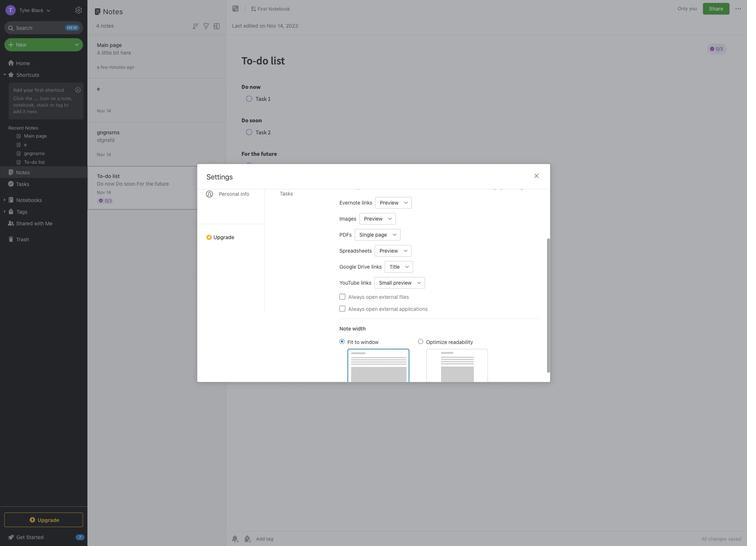 Task type: describe. For each thing, give the bounding box(es) containing it.
notebook,
[[13, 102, 35, 108]]

small preview button
[[374, 277, 413, 289]]

pdfs
[[339, 232, 352, 238]]

e
[[97, 85, 100, 92]]

title
[[390, 264, 400, 270]]

home link
[[0, 57, 87, 69]]

page for main page
[[110, 42, 122, 48]]

google
[[339, 264, 356, 270]]

to inside icon on a note, notebook, stack or tag to add it here.
[[64, 102, 69, 108]]

click
[[13, 95, 24, 101]]

personal
[[219, 191, 239, 197]]

nov inside note window element
[[267, 22, 276, 29]]

nov down e
[[97, 108, 105, 114]]

notes
[[101, 23, 114, 29]]

notebook
[[269, 6, 290, 12]]

do
[[105, 173, 111, 179]]

Optimize readability radio
[[418, 339, 423, 344]]

external for files
[[379, 294, 398, 300]]

or
[[50, 102, 54, 108]]

future
[[155, 181, 169, 187]]

14 for gngnsrns
[[106, 152, 111, 157]]

...
[[34, 95, 39, 101]]

close image
[[532, 172, 541, 180]]

trash
[[16, 236, 29, 243]]

preview
[[393, 280, 412, 286]]

preview for images
[[364, 216, 383, 222]]

3 14 from the top
[[106, 190, 111, 195]]

first notebook
[[258, 6, 290, 12]]

first notebook button
[[249, 4, 293, 14]]

on inside note window element
[[260, 22, 266, 29]]

links down drive
[[361, 280, 371, 286]]

preview button for images
[[359, 213, 384, 225]]

note window element
[[226, 0, 747, 547]]

list
[[113, 173, 120, 179]]

personal info
[[219, 191, 249, 197]]

google drive links
[[339, 264, 382, 270]]

files
[[399, 294, 409, 300]]

little
[[102, 49, 112, 56]]

tasks inside button
[[16, 181, 29, 187]]

bit
[[113, 49, 119, 56]]

tasks tab
[[274, 188, 328, 200]]

add a reminder image
[[231, 535, 239, 544]]

nov 14 for e
[[97, 108, 111, 114]]

add
[[13, 109, 21, 114]]

gngnsrns
[[97, 129, 120, 135]]

tags button
[[0, 206, 87, 218]]

tab list containing personal info
[[197, 118, 265, 311]]

nov up the 0/3
[[97, 190, 105, 195]]

fit
[[347, 339, 353, 345]]

ago
[[127, 64, 134, 70]]

2023
[[286, 22, 298, 29]]

edited
[[244, 22, 258, 29]]

shortcuts button
[[0, 69, 87, 81]]

Choose default view option for Google Drive links field
[[385, 261, 413, 273]]

attachments.
[[438, 184, 466, 190]]

Choose default view option for YouTube links field
[[374, 277, 425, 289]]

your for first
[[23, 87, 33, 93]]

spreadsheets
[[339, 248, 372, 254]]

new button
[[4, 38, 83, 51]]

note
[[339, 326, 351, 332]]

links right drive
[[371, 264, 382, 270]]

shared with me
[[16, 220, 53, 226]]

for
[[399, 184, 405, 190]]

last edited on nov 14, 2023
[[232, 22, 298, 29]]

and
[[428, 184, 436, 190]]

readability
[[449, 339, 473, 345]]

recent
[[8, 125, 24, 131]]

click the ...
[[13, 95, 39, 101]]

images
[[339, 216, 356, 222]]

upgrade for the left upgrade popup button
[[38, 517, 59, 524]]

add
[[13, 87, 22, 93]]

soon
[[124, 181, 135, 187]]

default
[[369, 184, 384, 190]]

option group containing fit to window
[[339, 338, 488, 385]]

always for always open external files
[[348, 294, 365, 300]]

0 horizontal spatial upgrade button
[[4, 513, 83, 528]]

last
[[232, 22, 242, 29]]

external for applications
[[379, 306, 398, 312]]

gngnsrns sfgnsfd
[[97, 129, 120, 143]]

main page
[[97, 42, 122, 48]]

trash link
[[0, 234, 87, 245]]

preview button for evernote links
[[375, 197, 400, 209]]

a inside note list element
[[97, 64, 99, 70]]

applications
[[399, 306, 428, 312]]

options?
[[498, 184, 518, 190]]

new
[[16, 42, 27, 48]]

1 horizontal spatial upgrade button
[[197, 224, 264, 243]]

a few minutes ago
[[97, 64, 134, 70]]

page for single page
[[375, 232, 387, 238]]

choose
[[339, 184, 356, 190]]

note width
[[339, 326, 366, 332]]

evernote
[[339, 200, 360, 206]]

tags
[[16, 209, 27, 215]]

notes link
[[0, 167, 87, 178]]

with
[[34, 220, 44, 226]]

are
[[481, 184, 488, 190]]

Always open external files checkbox
[[339, 294, 345, 300]]

single
[[359, 232, 374, 238]]

shortcuts
[[16, 72, 39, 78]]

only you
[[678, 6, 697, 11]]

preview for spreadsheets
[[380, 248, 398, 254]]

expand tags image
[[2, 209, 8, 215]]

now
[[105, 181, 115, 187]]

all changes saved
[[702, 536, 742, 542]]

add tag image
[[243, 535, 252, 544]]

Choose default view option for PDFs field
[[355, 229, 401, 241]]

tree containing home
[[0, 57, 87, 507]]

tag
[[56, 102, 63, 108]]

group inside tree
[[0, 81, 87, 169]]

icon on a note, notebook, stack or tag to add it here.
[[13, 95, 72, 114]]

1 vertical spatial notes
[[25, 125, 38, 131]]

recent notes
[[8, 125, 38, 131]]

main
[[97, 42, 109, 48]]



Task type: locate. For each thing, give the bounding box(es) containing it.
to right fit
[[355, 339, 359, 345]]

tasks button
[[0, 178, 87, 190]]

do
[[97, 181, 104, 187], [116, 181, 123, 187]]

1 vertical spatial external
[[379, 306, 398, 312]]

Choose default view option for Spreadsheets field
[[375, 245, 412, 257]]

fit to window
[[347, 339, 379, 345]]

14 for e
[[106, 108, 111, 114]]

the inside tree
[[25, 95, 32, 101]]

preview inside choose default view option for images field
[[364, 216, 383, 222]]

0 horizontal spatial the
[[25, 95, 32, 101]]

window
[[361, 339, 379, 345]]

preview up single page at the top of the page
[[364, 216, 383, 222]]

1 vertical spatial preview button
[[359, 213, 384, 225]]

group containing add your first shortcut
[[0, 81, 87, 169]]

do down list
[[116, 181, 123, 187]]

0 vertical spatial always
[[348, 294, 365, 300]]

single page button
[[355, 229, 389, 241]]

external
[[379, 294, 398, 300], [379, 306, 398, 312]]

on inside icon on a note, notebook, stack or tag to add it here.
[[50, 95, 56, 101]]

14 down sfgnsfd
[[106, 152, 111, 157]]

tree
[[0, 57, 87, 507]]

preview button
[[375, 197, 400, 209], [359, 213, 384, 225], [375, 245, 400, 257]]

0 vertical spatial page
[[110, 42, 122, 48]]

always right always open external applications 'checkbox'
[[348, 306, 365, 312]]

1 vertical spatial a
[[57, 95, 60, 101]]

notes right recent
[[25, 125, 38, 131]]

0 horizontal spatial your
[[23, 87, 33, 93]]

Note Editor text field
[[226, 35, 747, 532]]

1 horizontal spatial page
[[375, 232, 387, 238]]

preview
[[380, 200, 398, 206], [364, 216, 383, 222], [380, 248, 398, 254]]

2 nov 14 from the top
[[97, 152, 111, 157]]

nov 14 for gngnsrns
[[97, 152, 111, 157]]

share
[[710, 5, 724, 12]]

nov left 14,
[[267, 22, 276, 29]]

shortcut
[[45, 87, 64, 93]]

your left default
[[358, 184, 367, 190]]

upgrade button
[[197, 224, 264, 243], [4, 513, 83, 528]]

a
[[97, 64, 99, 70], [57, 95, 60, 101]]

preview for evernote links
[[380, 200, 398, 206]]

expand note image
[[231, 4, 240, 13]]

None search field
[[9, 21, 78, 34]]

Choose default view option for Evernote links field
[[375, 197, 412, 209]]

notes up "tasks" button
[[16, 169, 30, 175]]

1 14 from the top
[[106, 108, 111, 114]]

always right always open external files 'option'
[[348, 294, 365, 300]]

1 vertical spatial the
[[146, 181, 154, 187]]

small
[[379, 280, 392, 286]]

on right edited
[[260, 22, 266, 29]]

0 horizontal spatial page
[[110, 42, 122, 48]]

shared with me link
[[0, 218, 87, 229]]

notes inside "link"
[[16, 169, 30, 175]]

tasks inside tab
[[280, 191, 293, 197]]

a up tag
[[57, 95, 60, 101]]

always for always open external applications
[[348, 306, 365, 312]]

Always open external applications checkbox
[[339, 306, 345, 312]]

0/3
[[105, 198, 112, 204]]

first
[[258, 6, 267, 12]]

preview inside field
[[380, 248, 398, 254]]

a
[[97, 49, 100, 56]]

0 vertical spatial the
[[25, 95, 32, 101]]

links
[[417, 184, 427, 190], [362, 200, 372, 206], [371, 264, 382, 270], [361, 280, 371, 286]]

share button
[[703, 3, 730, 15]]

1 horizontal spatial on
[[260, 22, 266, 29]]

2 do from the left
[[116, 181, 123, 187]]

Choose default view option for Images field
[[359, 213, 396, 225]]

0 vertical spatial external
[[379, 294, 398, 300]]

1 vertical spatial your
[[358, 184, 367, 190]]

open
[[366, 294, 378, 300], [366, 306, 378, 312]]

0 vertical spatial on
[[260, 22, 266, 29]]

for
[[137, 181, 145, 187]]

1 vertical spatial upgrade
[[38, 517, 59, 524]]

optimize
[[426, 339, 447, 345]]

1 vertical spatial 14
[[106, 152, 111, 157]]

nov 14 up gngnsrns
[[97, 108, 111, 114]]

a little bit here
[[97, 49, 131, 56]]

notes up notes
[[103, 7, 123, 16]]

2 always from the top
[[348, 306, 365, 312]]

the right for
[[146, 181, 154, 187]]

2 14 from the top
[[106, 152, 111, 157]]

upgrade
[[213, 234, 234, 241], [38, 517, 59, 524]]

2 vertical spatial 14
[[106, 190, 111, 195]]

stack
[[37, 102, 48, 108]]

preview button up single page button
[[359, 213, 384, 225]]

sfgnsfd
[[97, 137, 115, 143]]

tab list
[[197, 118, 265, 311]]

0 vertical spatial to
[[64, 102, 69, 108]]

page inside note list element
[[110, 42, 122, 48]]

1 vertical spatial always
[[348, 306, 365, 312]]

1 external from the top
[[379, 294, 398, 300]]

1 horizontal spatial a
[[97, 64, 99, 70]]

0 horizontal spatial tasks
[[16, 181, 29, 187]]

your inside tree
[[23, 87, 33, 93]]

to inside option group
[[355, 339, 359, 345]]

2 external from the top
[[379, 306, 398, 312]]

open for always open external files
[[366, 294, 378, 300]]

Fit to window radio
[[339, 339, 345, 344]]

always
[[348, 294, 365, 300], [348, 306, 365, 312]]

0 vertical spatial notes
[[103, 7, 123, 16]]

choose your default views for new links and attachments.
[[339, 184, 466, 190]]

0 horizontal spatial to
[[64, 102, 69, 108]]

external up always open external applications
[[379, 294, 398, 300]]

title button
[[385, 261, 402, 273]]

open up always open external applications
[[366, 294, 378, 300]]

to-do list do now do soon for the future
[[97, 173, 169, 187]]

2 vertical spatial preview
[[380, 248, 398, 254]]

1 vertical spatial to
[[355, 339, 359, 345]]

to down note,
[[64, 102, 69, 108]]

settings image
[[74, 6, 83, 15]]

links right evernote
[[362, 200, 372, 206]]

all
[[702, 536, 707, 542]]

0 vertical spatial open
[[366, 294, 378, 300]]

0 vertical spatial your
[[23, 87, 33, 93]]

upgrade for right upgrade popup button
[[213, 234, 234, 241]]

links left and
[[417, 184, 427, 190]]

0 horizontal spatial a
[[57, 95, 60, 101]]

1 vertical spatial nov 14
[[97, 152, 111, 157]]

first
[[35, 87, 44, 93]]

2 vertical spatial notes
[[16, 169, 30, 175]]

2 open from the top
[[366, 306, 378, 312]]

here.
[[27, 109, 38, 114]]

1 horizontal spatial upgrade
[[213, 234, 234, 241]]

1 always from the top
[[348, 294, 365, 300]]

preview up title button
[[380, 248, 398, 254]]

1 vertical spatial upgrade button
[[4, 513, 83, 528]]

what are my options?
[[468, 184, 518, 190]]

you
[[690, 6, 697, 11]]

small preview
[[379, 280, 412, 286]]

1 nov 14 from the top
[[97, 108, 111, 114]]

page
[[110, 42, 122, 48], [375, 232, 387, 238]]

a left few
[[97, 64, 99, 70]]

notebooks
[[16, 197, 42, 203]]

1 vertical spatial on
[[50, 95, 56, 101]]

0 vertical spatial a
[[97, 64, 99, 70]]

0 vertical spatial preview
[[380, 200, 398, 206]]

notes inside note list element
[[103, 7, 123, 16]]

nov 14
[[97, 108, 111, 114], [97, 152, 111, 157], [97, 190, 111, 195]]

to-
[[97, 173, 105, 179]]

evernote links
[[339, 200, 372, 206]]

what
[[468, 184, 480, 190]]

icon
[[40, 95, 49, 101]]

only
[[678, 6, 688, 11]]

preview button for spreadsheets
[[375, 245, 400, 257]]

changes
[[709, 536, 727, 542]]

on
[[260, 22, 266, 29], [50, 95, 56, 101]]

on up 'or'
[[50, 95, 56, 101]]

saved
[[729, 536, 742, 542]]

0 vertical spatial preview button
[[375, 197, 400, 209]]

nov down sfgnsfd
[[97, 152, 105, 157]]

0 vertical spatial 14
[[106, 108, 111, 114]]

notebooks link
[[0, 194, 87, 206]]

1 vertical spatial tasks
[[280, 191, 293, 197]]

0 horizontal spatial upgrade
[[38, 517, 59, 524]]

expand notebooks image
[[2, 197, 8, 203]]

do down "to-"
[[97, 181, 104, 187]]

0 vertical spatial tasks
[[16, 181, 29, 187]]

external down always open external files
[[379, 306, 398, 312]]

page inside button
[[375, 232, 387, 238]]

0 vertical spatial upgrade button
[[197, 224, 264, 243]]

youtube
[[339, 280, 359, 286]]

tasks
[[16, 181, 29, 187], [280, 191, 293, 197]]

14,
[[278, 22, 285, 29]]

1 horizontal spatial the
[[146, 181, 154, 187]]

0 horizontal spatial on
[[50, 95, 56, 101]]

open for always open external applications
[[366, 306, 378, 312]]

the inside to-do list do now do soon for the future
[[146, 181, 154, 187]]

nov 14 down sfgnsfd
[[97, 152, 111, 157]]

3 nov 14 from the top
[[97, 190, 111, 195]]

preview inside field
[[380, 200, 398, 206]]

preview button up title button
[[375, 245, 400, 257]]

your for default
[[358, 184, 367, 190]]

14 up the 0/3
[[106, 190, 111, 195]]

here
[[121, 49, 131, 56]]

youtube links
[[339, 280, 371, 286]]

2 vertical spatial preview button
[[375, 245, 400, 257]]

0 horizontal spatial do
[[97, 181, 104, 187]]

nov 14 up the 0/3
[[97, 190, 111, 195]]

1 open from the top
[[366, 294, 378, 300]]

always open external applications
[[348, 306, 428, 312]]

1 vertical spatial open
[[366, 306, 378, 312]]

note list element
[[87, 0, 226, 547]]

option group
[[339, 338, 488, 385]]

0 vertical spatial nov 14
[[97, 108, 111, 114]]

Search text field
[[9, 21, 78, 34]]

1 vertical spatial preview
[[364, 216, 383, 222]]

views
[[385, 184, 398, 190]]

width
[[352, 326, 366, 332]]

1 do from the left
[[97, 181, 104, 187]]

1 horizontal spatial your
[[358, 184, 367, 190]]

1 horizontal spatial tasks
[[280, 191, 293, 197]]

0 vertical spatial upgrade
[[213, 234, 234, 241]]

14 up gngnsrns
[[106, 108, 111, 114]]

page up bit
[[110, 42, 122, 48]]

home
[[16, 60, 30, 66]]

always open external files
[[348, 294, 409, 300]]

1 vertical spatial page
[[375, 232, 387, 238]]

1 horizontal spatial do
[[116, 181, 123, 187]]

open down always open external files
[[366, 306, 378, 312]]

1 horizontal spatial to
[[355, 339, 359, 345]]

new
[[406, 184, 415, 190]]

preview down views
[[380, 200, 398, 206]]

info
[[241, 191, 249, 197]]

single page
[[359, 232, 387, 238]]

group
[[0, 81, 87, 169]]

the left '...' at the left top
[[25, 95, 32, 101]]

drive
[[358, 264, 370, 270]]

to
[[64, 102, 69, 108], [355, 339, 359, 345]]

4
[[96, 23, 99, 29]]

2 vertical spatial nov 14
[[97, 190, 111, 195]]

a inside icon on a note, notebook, stack or tag to add it here.
[[57, 95, 60, 101]]

settings
[[206, 173, 233, 181]]

page right single
[[375, 232, 387, 238]]

your up click the ...
[[23, 87, 33, 93]]

add your first shortcut
[[13, 87, 64, 93]]

preview button down views
[[375, 197, 400, 209]]



Task type: vqa. For each thing, say whether or not it's contained in the screenshot.
back
no



